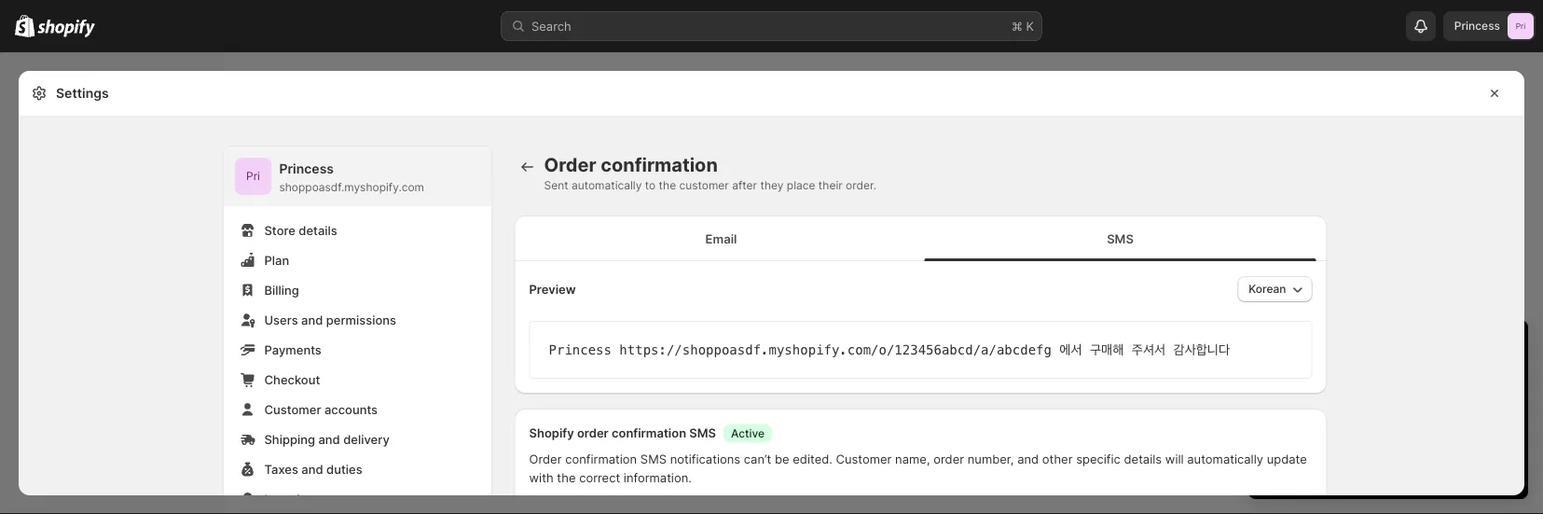 Task type: locate. For each thing, give the bounding box(es) containing it.
0 horizontal spatial princess image
[[235, 158, 272, 195]]

automatically right the "sent"
[[572, 179, 642, 192]]

tab list containing email
[[522, 215, 1320, 261]]

order
[[544, 153, 597, 176], [529, 452, 562, 466]]

0 vertical spatial settings
[[56, 85, 109, 101]]

order right shopify
[[577, 426, 609, 440]]

shipping and delivery link
[[235, 426, 481, 452]]

details
[[299, 223, 337, 237], [1125, 452, 1162, 466]]

settings dialog
[[19, 71, 1525, 514]]

first 3 months for $1/month
[[1283, 389, 1440, 403]]

0 horizontal spatial to
[[645, 179, 656, 192]]

can't
[[744, 452, 772, 466]]

0 vertical spatial the
[[659, 179, 676, 192]]

0 vertical spatial princess image
[[1508, 13, 1535, 39]]

0 horizontal spatial customer
[[264, 402, 321, 417]]

0 vertical spatial princess
[[1455, 19, 1501, 33]]

your right in
[[1374, 336, 1413, 359]]

2 horizontal spatial sms
[[1107, 231, 1134, 246]]

first
[[1283, 389, 1305, 403]]

tab list
[[522, 215, 1320, 261]]

customer left name,
[[836, 452, 892, 466]]

order.
[[846, 179, 877, 192]]

details inside 'link'
[[299, 223, 337, 237]]

⌘
[[1012, 19, 1023, 33]]

online
[[1283, 426, 1317, 441]]

sms
[[1107, 231, 1134, 246], [690, 426, 716, 440], [641, 452, 667, 466]]

tab list inside settings dialog
[[522, 215, 1320, 261]]

confirmation up information.
[[612, 426, 687, 440]]

to left customer
[[645, 179, 656, 192]]

and
[[301, 313, 323, 327], [1391, 370, 1412, 385], [1353, 426, 1375, 441], [319, 432, 340, 446], [1018, 452, 1039, 466], [302, 462, 323, 476]]

and left add
[[1353, 426, 1375, 441]]

0 vertical spatial details
[[299, 223, 337, 237]]

switch
[[1268, 370, 1307, 385]]

and left other
[[1018, 452, 1039, 466]]

store down $50 app store credit on the right bottom of the page
[[1320, 426, 1350, 441]]

princess image
[[1508, 13, 1535, 39], [235, 158, 272, 195]]

1 vertical spatial confirmation
[[612, 426, 687, 440]]

store details link
[[235, 217, 481, 243]]

k
[[1027, 19, 1035, 33]]

customer
[[264, 402, 321, 417], [836, 452, 892, 466]]

order inside order  confirmation sms notifications can't be edited. customer name, order number, and other specific details will automatically update with the correct information.
[[529, 452, 562, 466]]

1 horizontal spatial your
[[1480, 408, 1505, 422]]

1 vertical spatial order
[[529, 452, 562, 466]]

store down months
[[1334, 408, 1363, 422]]

confirmation up correct
[[565, 452, 637, 466]]

구매해
[[1091, 342, 1124, 357]]

0 horizontal spatial automatically
[[572, 179, 642, 192]]

name,
[[896, 452, 931, 466]]

1 horizontal spatial order
[[934, 452, 965, 466]]

0 horizontal spatial sms
[[641, 452, 667, 466]]

princess
[[1455, 19, 1501, 33], [279, 161, 334, 177], [549, 342, 612, 357]]

0 vertical spatial confirmation
[[601, 153, 718, 176]]

plan
[[1363, 370, 1387, 385]]

3
[[1309, 389, 1316, 403]]

your inside to customize your online store and add bonus features
[[1480, 408, 1505, 422]]

customer down checkout
[[264, 402, 321, 417]]

shipping
[[264, 432, 315, 446]]

2 vertical spatial confirmation
[[565, 452, 637, 466]]

get:
[[1416, 370, 1438, 385]]

email
[[706, 231, 737, 246]]

1 vertical spatial store
[[1320, 426, 1350, 441]]

automatically right will
[[1188, 452, 1264, 466]]

0 vertical spatial automatically
[[572, 179, 642, 192]]

1 horizontal spatial shopify image
[[38, 19, 95, 38]]

0 horizontal spatial princess
[[279, 161, 334, 177]]

0 vertical spatial order
[[544, 153, 597, 176]]

order up the "sent"
[[544, 153, 597, 176]]

sms inside order  confirmation sms notifications can't be edited. customer name, order number, and other specific details will automatically update with the correct information.
[[641, 452, 667, 466]]

settings
[[56, 85, 109, 101], [45, 479, 93, 493]]

1 vertical spatial princess image
[[235, 158, 272, 195]]

confirmation up customer
[[601, 153, 718, 176]]

0 horizontal spatial shopify image
[[15, 15, 35, 37]]

and down customer accounts
[[319, 432, 340, 446]]

and inside "link"
[[302, 462, 323, 476]]

order up with
[[529, 452, 562, 466]]

0 vertical spatial sms
[[1107, 231, 1134, 246]]

order
[[577, 426, 609, 440], [934, 452, 965, 466]]

0 horizontal spatial your
[[1374, 336, 1413, 359]]

1 horizontal spatial the
[[659, 179, 676, 192]]

plan link
[[235, 247, 481, 273]]

shopify image
[[15, 15, 35, 37], [38, 19, 95, 38]]

will
[[1166, 452, 1184, 466]]

1 horizontal spatial details
[[1125, 452, 1162, 466]]

switch to a paid plan and get:
[[1268, 370, 1438, 385]]

to customize your online store and add bonus features
[[1283, 408, 1505, 441]]

and right taxes
[[302, 462, 323, 476]]

1 horizontal spatial princess image
[[1508, 13, 1535, 39]]

taxes
[[264, 462, 298, 476]]

shipping and delivery
[[264, 432, 390, 446]]

to down the $1/month
[[1403, 408, 1414, 422]]

1 vertical spatial order
[[934, 452, 965, 466]]

sms button
[[921, 216, 1320, 261]]

confirmation for order  confirmation sms notifications can't be edited. customer name, order number, and other specific details will automatically update with the correct information.
[[565, 452, 637, 466]]

to
[[645, 179, 656, 192], [1310, 370, 1321, 385], [1403, 408, 1414, 422]]

payments link
[[235, 337, 481, 363]]

0 vertical spatial customer
[[264, 402, 321, 417]]

confirmation inside order  confirmation sms notifications can't be edited. customer name, order number, and other specific details will automatically update with the correct information.
[[565, 452, 637, 466]]

be
[[775, 452, 790, 466]]

duties
[[327, 462, 363, 476]]

the right with
[[557, 471, 576, 485]]

taxes and duties
[[264, 462, 363, 476]]

order confirmation sent automatically to the customer after they place their order.
[[544, 153, 877, 192]]

automatically inside order  confirmation sms notifications can't be edited. customer name, order number, and other specific details will automatically update with the correct information.
[[1188, 452, 1264, 466]]

princess inside princess shoppoasdf.myshopify.com
[[279, 161, 334, 177]]

order inside order confirmation sent automatically to the customer after they place their order.
[[544, 153, 597, 176]]

and inside to customize your online store and add bonus features
[[1353, 426, 1375, 441]]

1 vertical spatial automatically
[[1188, 452, 1264, 466]]

2 vertical spatial sms
[[641, 452, 667, 466]]

1 vertical spatial sms
[[690, 426, 716, 440]]

customer accounts link
[[235, 396, 481, 423]]

the
[[659, 179, 676, 192], [557, 471, 576, 485]]

1 vertical spatial the
[[557, 471, 576, 485]]

number,
[[968, 452, 1014, 466]]

1 vertical spatial your
[[1480, 408, 1505, 422]]

0 horizontal spatial details
[[299, 223, 337, 237]]

confirmation
[[601, 153, 718, 176], [612, 426, 687, 440], [565, 452, 637, 466]]

for
[[1366, 389, 1382, 403]]

details right store
[[299, 223, 337, 237]]

2 vertical spatial to
[[1403, 408, 1414, 422]]

princess for princess
[[1455, 19, 1501, 33]]

the left customer
[[659, 179, 676, 192]]

to left a
[[1310, 370, 1321, 385]]

1 horizontal spatial customer
[[836, 452, 892, 466]]

permissions
[[326, 313, 396, 327]]

감사합니다
[[1174, 342, 1231, 357]]

1 horizontal spatial princess
[[549, 342, 612, 357]]

to inside to customize your online store and add bonus features
[[1403, 408, 1414, 422]]

store
[[1334, 408, 1363, 422], [1320, 426, 1350, 441]]

1 horizontal spatial automatically
[[1188, 452, 1264, 466]]

automatically
[[572, 179, 642, 192], [1188, 452, 1264, 466]]

1 vertical spatial princess
[[279, 161, 334, 177]]

0 vertical spatial to
[[645, 179, 656, 192]]

2 vertical spatial princess
[[549, 342, 612, 357]]

1 vertical spatial customer
[[836, 452, 892, 466]]

order right name,
[[934, 452, 965, 466]]

shopify order confirmation sms
[[529, 426, 716, 440]]

your up features
[[1480, 408, 1505, 422]]

1 horizontal spatial to
[[1310, 370, 1321, 385]]

0 horizontal spatial the
[[557, 471, 576, 485]]

a
[[1325, 370, 1332, 385]]

2 horizontal spatial princess
[[1455, 19, 1501, 33]]

order inside order  confirmation sms notifications can't be edited. customer name, order number, and other specific details will automatically update with the correct information.
[[934, 452, 965, 466]]

features
[[1442, 426, 1489, 441]]

users
[[264, 313, 298, 327]]

0 horizontal spatial order
[[577, 426, 609, 440]]

2 horizontal spatial to
[[1403, 408, 1414, 422]]

1 vertical spatial details
[[1125, 452, 1162, 466]]

0 vertical spatial your
[[1374, 336, 1413, 359]]

details left will
[[1125, 452, 1162, 466]]

add
[[1378, 426, 1400, 441]]

confirmation inside order confirmation sent automatically to the customer after they place their order.
[[601, 153, 718, 176]]

and right users
[[301, 313, 323, 327]]



Task type: describe. For each thing, give the bounding box(es) containing it.
credit
[[1367, 408, 1399, 422]]

1 vertical spatial settings
[[45, 479, 93, 493]]

shop settings menu element
[[223, 146, 492, 514]]

automatically inside order confirmation sent automatically to the customer after they place their order.
[[572, 179, 642, 192]]

1 day left in your trial element
[[1249, 368, 1529, 499]]

에서
[[1060, 342, 1083, 357]]

plan
[[264, 253, 289, 267]]

notifications
[[670, 452, 741, 466]]

day
[[1282, 336, 1314, 359]]

customer
[[680, 179, 729, 192]]

paid
[[1335, 370, 1360, 385]]

1 day left in your trial
[[1268, 336, 1451, 359]]

locations link
[[235, 486, 481, 512]]

1 horizontal spatial sms
[[690, 426, 716, 440]]

0 vertical spatial store
[[1334, 408, 1363, 422]]

princess for princess shoppoasdf.myshopify.com
[[279, 161, 334, 177]]

place
[[787, 179, 816, 192]]

pri button
[[235, 158, 272, 195]]

they
[[761, 179, 784, 192]]

home link
[[11, 67, 213, 93]]

home
[[45, 73, 79, 87]]

update
[[1267, 452, 1308, 466]]

shopify
[[529, 426, 574, 440]]

store details
[[264, 223, 337, 237]]

app
[[1309, 408, 1330, 422]]

users and permissions
[[264, 313, 396, 327]]

preview
[[529, 282, 576, 296]]

payments
[[264, 342, 322, 357]]

their
[[819, 179, 843, 192]]

active
[[731, 426, 765, 440]]

sent
[[544, 179, 569, 192]]

and inside order  confirmation sms notifications can't be edited. customer name, order number, and other specific details will automatically update with the correct information.
[[1018, 452, 1039, 466]]

store
[[264, 223, 296, 237]]

search
[[532, 19, 572, 33]]

your inside dropdown button
[[1374, 336, 1413, 359]]

the inside order  confirmation sms notifications can't be edited. customer name, order number, and other specific details will automatically update with the correct information.
[[557, 471, 576, 485]]

sms inside 'button'
[[1107, 231, 1134, 246]]

princess https://shoppoasdf.myshopify.com/o/123456abcd/a/abcdefg 에서 구매해 주셔서 감사합니다
[[549, 342, 1231, 357]]

princess for princess https://shoppoasdf.myshopify.com/o/123456abcd/a/abcdefg 에서 구매해 주셔서 감사합니다
[[549, 342, 612, 357]]

after
[[732, 179, 757, 192]]

1
[[1268, 336, 1276, 359]]

checkout
[[264, 372, 320, 387]]

delivery
[[343, 432, 390, 446]]

email button
[[522, 216, 921, 261]]

customize
[[1418, 408, 1476, 422]]

taxes and duties link
[[235, 456, 481, 482]]

order for order  confirmation sms notifications can't be edited. customer name, order number, and other specific details will automatically update with the correct information.
[[529, 452, 562, 466]]

checkout link
[[235, 367, 481, 393]]

months
[[1320, 389, 1363, 403]]

1 day left in your trial button
[[1249, 320, 1529, 359]]

to inside order confirmation sent automatically to the customer after they place their order.
[[645, 179, 656, 192]]

1 vertical spatial to
[[1310, 370, 1321, 385]]

correct
[[579, 471, 621, 485]]

$50 app store credit link
[[1283, 408, 1399, 422]]

locations
[[264, 492, 321, 506]]

billing
[[264, 283, 299, 297]]

confirmation for order confirmation sent automatically to the customer after they place their order.
[[601, 153, 718, 176]]

shoppoasdf.myshopify.com
[[279, 181, 424, 194]]

the inside order confirmation sent automatically to the customer after they place their order.
[[659, 179, 676, 192]]

accounts
[[325, 402, 378, 417]]

billing link
[[235, 277, 481, 303]]

order for order confirmation sent automatically to the customer after they place their order.
[[544, 153, 597, 176]]

in
[[1353, 336, 1368, 359]]

주셔서
[[1132, 342, 1166, 357]]

$50
[[1283, 408, 1305, 422]]

customer inside "customer accounts" link
[[264, 402, 321, 417]]

with
[[529, 471, 554, 485]]

$50 app store credit
[[1283, 408, 1399, 422]]

customer inside order  confirmation sms notifications can't be edited. customer name, order number, and other specific details will automatically update with the correct information.
[[836, 452, 892, 466]]

⌘ k
[[1012, 19, 1035, 33]]

information.
[[624, 471, 692, 485]]

users and permissions link
[[235, 307, 481, 333]]

princess image inside shop settings menu element
[[235, 158, 272, 195]]

edited.
[[793, 452, 833, 466]]

$1/month
[[1385, 389, 1440, 403]]

bonus
[[1403, 426, 1438, 441]]

0 vertical spatial order
[[577, 426, 609, 440]]

settings link
[[11, 473, 213, 499]]

store inside to customize your online store and add bonus features
[[1320, 426, 1350, 441]]

specific
[[1077, 452, 1121, 466]]

https://shoppoasdf.myshopify.com/o/123456abcd/a/abcdefg
[[620, 342, 1052, 357]]

details inside order  confirmation sms notifications can't be edited. customer name, order number, and other specific details will automatically update with the correct information.
[[1125, 452, 1162, 466]]

korean button
[[1238, 276, 1313, 302]]

settings inside dialog
[[56, 85, 109, 101]]

and up the $1/month
[[1391, 370, 1412, 385]]

other
[[1043, 452, 1073, 466]]

trial
[[1418, 336, 1451, 359]]

customer accounts
[[264, 402, 378, 417]]

korean
[[1249, 282, 1287, 296]]

order  confirmation sms notifications can't be edited. customer name, order number, and other specific details will automatically update with the correct information.
[[529, 452, 1308, 485]]



Task type: vqa. For each thing, say whether or not it's contained in the screenshot.
1
yes



